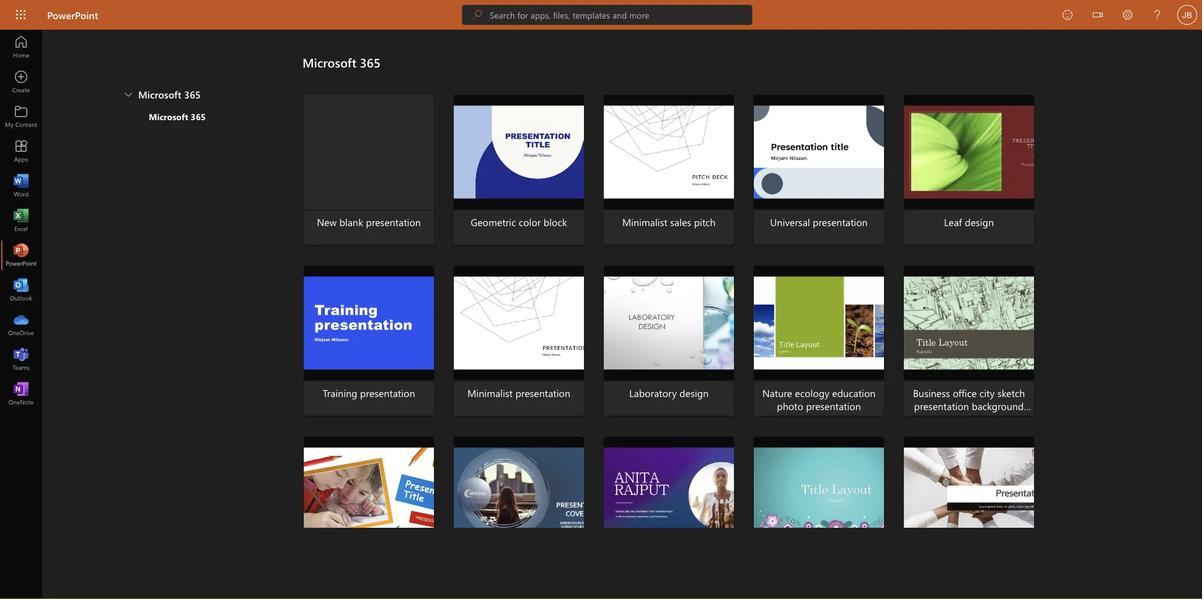 Task type: describe. For each thing, give the bounding box(es) containing it.
photo
[[777, 400, 804, 413]]


[[1094, 10, 1104, 20]]

teams image
[[15, 354, 27, 366]]

office
[[953, 387, 977, 400]]

microsoft 365 inside dropdown button
[[138, 87, 201, 101]]

365 for "microsoft 365" heading
[[360, 54, 381, 71]]

geometric color block
[[471, 216, 567, 229]]

laboratory
[[630, 387, 677, 400]]

microsoft for "microsoft 365" heading
[[303, 54, 357, 71]]

laboratory design
[[630, 387, 709, 400]]

leaf
[[945, 216, 963, 229]]

block
[[544, 216, 567, 229]]

create image
[[15, 76, 27, 88]]

city
[[980, 387, 995, 400]]

jb button
[[1173, 0, 1203, 30]]

sketch
[[998, 387, 1026, 400]]

nature ecology education photo presentation
[[763, 387, 876, 413]]

new
[[317, 216, 337, 229]]

microsoft 365 main content
[[42, 30, 1203, 600]]

onenote image
[[15, 388, 27, 401]]

Search box. Suggestions appear as you type. search field
[[490, 5, 753, 25]]

education
[[833, 387, 876, 400]]

navigation inside microsoft 365 application
[[0, 30, 42, 412]]

microsoft inside dropdown button
[[138, 87, 182, 101]]

blank
[[340, 216, 363, 229]]

microsoft 365 option
[[129, 110, 270, 128]]

 button
[[1084, 0, 1113, 32]]

365 inside dropdown button
[[184, 87, 201, 101]]

onedrive image
[[15, 319, 27, 331]]

minimalist for minimalist sales pitch
[[623, 216, 668, 229]]

excel image
[[15, 215, 27, 227]]

microsoft 365 application
[[0, 30, 1203, 600]]

(widescreen)
[[942, 413, 997, 426]]

powerpoint
[[47, 8, 98, 21]]

home image
[[15, 41, 27, 53]]



Task type: vqa. For each thing, say whether or not it's contained in the screenshot.

yes



Task type: locate. For each thing, give the bounding box(es) containing it.
365 inside option
[[191, 111, 206, 123]]

1 vertical spatial minimalist
[[468, 387, 513, 400]]

outlook image
[[15, 284, 27, 297]]

microsoft 365 inside heading
[[303, 54, 381, 71]]

0 vertical spatial microsoft
[[303, 54, 357, 71]]

microsoft 365 button
[[122, 84, 278, 104]]

design right leaf
[[965, 216, 994, 229]]

universal
[[771, 216, 811, 229]]

create
[[507, 118, 532, 129], [657, 118, 682, 129], [957, 118, 982, 129], [357, 289, 381, 300], [507, 289, 532, 300], [657, 289, 682, 300], [957, 289, 982, 300], [357, 460, 381, 472], [507, 460, 532, 472], [657, 460, 682, 472], [807, 460, 832, 472], [957, 460, 982, 472]]

microsoft 365
[[303, 54, 381, 71], [138, 87, 201, 101], [149, 111, 206, 123]]

design right laboratory
[[680, 387, 709, 400]]

microsoft 365 for "microsoft 365" heading
[[303, 54, 381, 71]]

navigation
[[0, 30, 42, 412]]

color
[[519, 216, 541, 229]]

2 vertical spatial microsoft
[[149, 111, 188, 123]]

microsoft for microsoft 365 option
[[149, 111, 188, 123]]

pitch
[[694, 216, 716, 229]]

microsoft 365 heading
[[303, 50, 1123, 94]]

leaf design
[[945, 216, 994, 229]]

business office city sketch presentation background (widescreen)
[[914, 387, 1026, 426]]

2 vertical spatial microsoft 365
[[149, 111, 206, 123]]

2 vertical spatial 365
[[191, 111, 206, 123]]

1 horizontal spatial minimalist
[[623, 216, 668, 229]]

0 horizontal spatial design
[[680, 387, 709, 400]]

minimalist presentation
[[468, 387, 571, 400]]

nature
[[763, 387, 793, 400]]

1 vertical spatial microsoft
[[138, 87, 182, 101]]

design for leaf design
[[965, 216, 994, 229]]

business
[[914, 387, 951, 400]]

1 vertical spatial microsoft 365
[[138, 87, 201, 101]]

presentation inside nature ecology education photo presentation
[[806, 400, 861, 413]]

training
[[323, 387, 358, 400]]

365 for microsoft 365 option
[[191, 111, 206, 123]]

microsoft inside option
[[149, 111, 188, 123]]

microsoft inside heading
[[303, 54, 357, 71]]

new blank presentation
[[317, 216, 421, 229]]

ecology
[[795, 387, 830, 400]]

preview
[[504, 175, 534, 187], [955, 175, 984, 187], [354, 346, 384, 358], [655, 346, 684, 358], [805, 346, 834, 358], [955, 346, 984, 358], [354, 517, 384, 529], [504, 517, 534, 529], [655, 517, 684, 529], [805, 517, 834, 529], [955, 517, 984, 529]]

None search field
[[463, 5, 753, 25]]

minimalist sales pitch
[[623, 216, 716, 229]]

minimalist for minimalist presentation
[[468, 387, 513, 400]]

apps image
[[15, 145, 27, 158]]

1 vertical spatial design
[[680, 387, 709, 400]]

jb
[[1183, 10, 1193, 20]]

1 vertical spatial 365
[[184, 87, 201, 101]]

0 vertical spatial microsoft 365
[[303, 54, 381, 71]]

geometric
[[471, 216, 516, 229]]

minimalist
[[623, 216, 668, 229], [468, 387, 513, 400]]

powerpoint banner
[[0, 0, 1203, 32]]

word image
[[15, 180, 27, 192]]

0 vertical spatial minimalist
[[623, 216, 668, 229]]

background
[[972, 400, 1024, 413]]

presentation inside business office city sketch presentation background (widescreen)
[[915, 400, 970, 413]]

design
[[965, 216, 994, 229], [680, 387, 709, 400]]

microsoft 365 inside option
[[149, 111, 206, 123]]

universal presentation
[[771, 216, 868, 229]]

my content image
[[15, 110, 27, 123]]

microsoft
[[303, 54, 357, 71], [138, 87, 182, 101], [149, 111, 188, 123]]

microsoft 365 for microsoft 365 option
[[149, 111, 206, 123]]

sales
[[671, 216, 692, 229]]

powerpoint image
[[15, 249, 27, 262]]

0 vertical spatial design
[[965, 216, 994, 229]]

1 horizontal spatial design
[[965, 216, 994, 229]]

training presentation
[[323, 387, 415, 400]]

365 inside heading
[[360, 54, 381, 71]]

365
[[360, 54, 381, 71], [184, 87, 201, 101], [191, 111, 206, 123]]

0 horizontal spatial minimalist
[[468, 387, 513, 400]]

design for laboratory design
[[680, 387, 709, 400]]

none search field inside powerpoint banner
[[463, 5, 753, 25]]

presentation
[[366, 216, 421, 229], [813, 216, 868, 229], [360, 387, 415, 400], [516, 387, 571, 400], [806, 400, 861, 413], [915, 400, 970, 413]]

0 vertical spatial 365
[[360, 54, 381, 71]]



